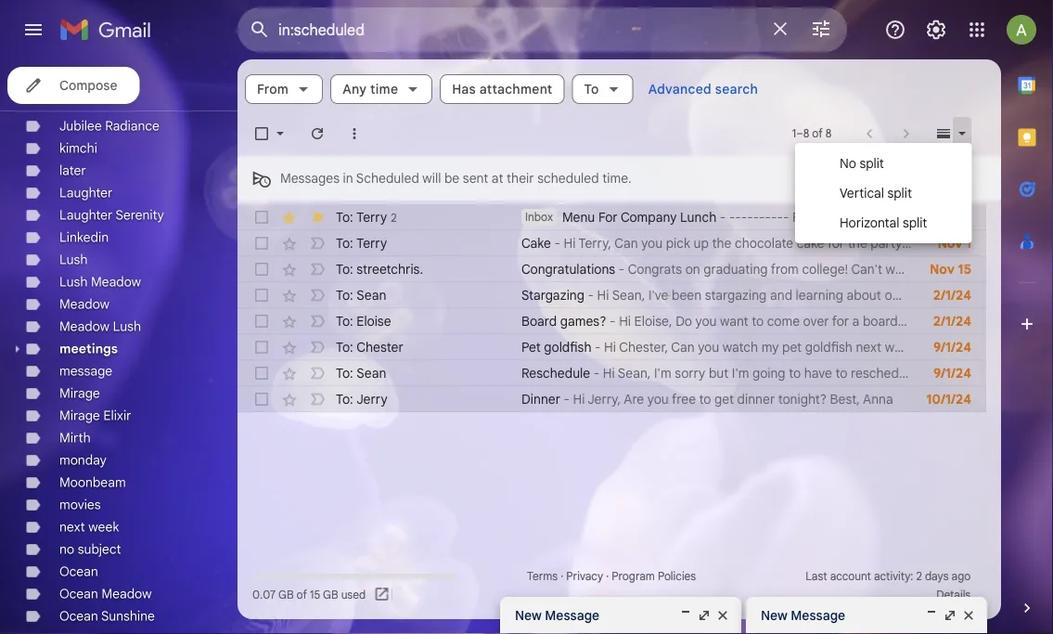 Task type: locate. For each thing, give the bounding box(es) containing it.
to
[[914, 261, 926, 277], [752, 313, 764, 329], [700, 391, 712, 407]]

7 not important switch from the top
[[308, 390, 327, 408]]

2 left days
[[917, 570, 923, 583]]

minimize image left pop out image
[[925, 608, 940, 623]]

ocean sunshine link
[[59, 608, 155, 624]]

anna down night?
[[974, 339, 1004, 355]]

not important switch for congratulations
[[308, 260, 327, 279]]

meadow
[[91, 274, 141, 290], [59, 296, 110, 312], [59, 318, 110, 335], [102, 586, 152, 602]]

anna up that
[[961, 235, 991, 251]]

reschedule
[[522, 365, 591, 381]]

for left a
[[833, 313, 849, 329]]

sean up eloise
[[357, 287, 387, 303]]

1 vertical spatial 2/1/24
[[934, 313, 972, 329]]

thanks, up the see
[[912, 235, 958, 251]]

not important switch for cake
[[308, 234, 327, 253]]

moonbeam link
[[59, 474, 126, 491]]

1 vertical spatial to
[[752, 313, 764, 329]]

9/1/24 for pet goldfish - hi chester, can you watch my pet goldfish next week? thanks, anna
[[934, 339, 972, 355]]

the right up
[[712, 235, 732, 251]]

0 vertical spatial of
[[813, 127, 823, 141]]

1 horizontal spatial 2
[[917, 570, 923, 583]]

2 vertical spatial split
[[903, 214, 928, 231]]

mirage down the mirage "link"
[[59, 408, 100, 424]]

ocean meadow link
[[59, 586, 152, 602]]

mirage for mirage elixir
[[59, 408, 100, 424]]

1 vertical spatial anna
[[974, 339, 1004, 355]]

terms
[[527, 570, 558, 583]]

2 terry from the top
[[357, 235, 387, 251]]

to: for reschedule
[[336, 365, 353, 381]]

you right that
[[997, 261, 1019, 277]]

1 horizontal spatial of
[[813, 127, 823, 141]]

anna
[[961, 235, 991, 251], [974, 339, 1004, 355], [863, 391, 894, 407]]

0 horizontal spatial goldfish
[[544, 339, 592, 355]]

row down the reschedule -
[[238, 386, 987, 412]]

can
[[615, 235, 638, 251], [672, 339, 695, 355]]

to right want
[[752, 313, 764, 329]]

0 horizontal spatial minimize image
[[679, 608, 694, 623]]

tonight?
[[779, 391, 827, 407]]

row up chester,
[[238, 308, 1008, 334]]

7 to: from the top
[[336, 365, 353, 381]]

horizontal
[[840, 214, 900, 231]]

0 horizontal spatial gb
[[279, 588, 294, 602]]

best, right night?
[[978, 313, 1008, 329]]

pop out image
[[943, 608, 958, 623]]

all
[[954, 261, 967, 277]]

eloise
[[357, 313, 391, 329]]

later
[[59, 162, 86, 179]]

- right "cake"
[[555, 235, 561, 251]]

3 to: from the top
[[336, 261, 353, 277]]

1 vertical spatial can
[[672, 339, 695, 355]]

1 vertical spatial ocean
[[59, 586, 98, 602]]

0 horizontal spatial the
[[712, 235, 732, 251]]

split for no split
[[860, 155, 885, 171]]

1
[[793, 127, 797, 141], [966, 235, 972, 251]]

sunshine
[[101, 608, 155, 624]]

next week link
[[59, 519, 119, 535]]

not important switch
[[308, 234, 327, 253], [308, 260, 327, 279], [308, 286, 327, 305], [308, 312, 327, 331], [308, 338, 327, 357], [308, 364, 327, 382], [308, 390, 327, 408]]

4 not important switch from the top
[[308, 312, 327, 331]]

1 to: from the top
[[336, 209, 353, 225]]

minimize image left pop out icon
[[679, 608, 694, 623]]

to: left jerry on the left of page
[[336, 391, 353, 407]]

you right are
[[648, 391, 669, 407]]

1 vertical spatial of
[[297, 588, 307, 602]]

to: up to: jerry at the left bottom of page
[[336, 365, 353, 381]]

0 horizontal spatial of
[[297, 588, 307, 602]]

1 goldfish from the left
[[544, 339, 592, 355]]

terry down to: terry 2
[[357, 235, 387, 251]]

1 ocean from the top
[[59, 564, 98, 580]]

1 horizontal spatial can
[[672, 339, 695, 355]]

1 laughter from the top
[[59, 185, 113, 201]]

0 horizontal spatial best,
[[831, 391, 860, 407]]

0 vertical spatial 2
[[391, 211, 397, 224]]

to: right the important according to google magic. switch
[[336, 209, 353, 225]]

laughter for laughter link
[[59, 185, 113, 201]]

week?
[[885, 339, 923, 355]]

linkedin link
[[59, 229, 109, 246]]

footer
[[238, 567, 987, 604]]

lush down lush link
[[59, 274, 88, 290]]

0 vertical spatial for
[[828, 235, 845, 251]]

1 vertical spatial 2
[[917, 570, 923, 583]]

1 terry from the top
[[357, 209, 387, 225]]

terry up to: terry
[[357, 209, 387, 225]]

nov for nov 15
[[930, 261, 955, 277]]

ocean
[[59, 564, 98, 580], [59, 586, 98, 602], [59, 608, 98, 624]]

0 vertical spatial sean
[[357, 287, 387, 303]]

8 row from the top
[[238, 386, 987, 412]]

9/1/24 down night?
[[934, 339, 972, 355]]

0 vertical spatial to: sean
[[336, 287, 387, 303]]

6 to: from the top
[[336, 339, 353, 355]]

to: terry
[[336, 235, 387, 251]]

stargazing -
[[522, 287, 598, 303]]

1 row from the top
[[238, 204, 987, 230]]

up
[[694, 235, 709, 251]]

2 sean from the top
[[357, 365, 387, 381]]

0 horizontal spatial 15
[[310, 588, 321, 602]]

- right the lunch
[[720, 209, 726, 225]]

2 vertical spatial anna
[[863, 391, 894, 407]]

to: eloise
[[336, 313, 391, 329]]

1 horizontal spatial 1
[[966, 235, 972, 251]]

to: for board games?
[[336, 313, 353, 329]]

scheduled
[[356, 170, 419, 186]]

laughter down "later" at the top left
[[59, 185, 113, 201]]

5 to: from the top
[[336, 313, 353, 329]]

from
[[771, 261, 799, 277]]

of right –
[[813, 127, 823, 141]]

board
[[522, 313, 557, 329]]

for
[[828, 235, 845, 251], [833, 313, 849, 329]]

reschedule -
[[522, 365, 603, 381]]

week
[[88, 519, 119, 535]]

row up 'games?'
[[238, 282, 987, 308]]

2/1/24 for stargazing -
[[934, 287, 972, 303]]

nov down nov 1
[[930, 261, 955, 277]]

row down pick
[[238, 256, 1054, 282]]

1 sean from the top
[[357, 287, 387, 303]]

2 2/1/24 from the top
[[934, 313, 972, 329]]

split right no
[[860, 155, 885, 171]]

1 horizontal spatial gb
[[323, 588, 338, 602]]

split up party? at the right of page
[[903, 214, 928, 231]]

row down eloise,
[[238, 334, 1004, 360]]

1 vertical spatial sean
[[357, 365, 387, 381]]

0 vertical spatial 9/1/24
[[934, 339, 972, 355]]

movies link
[[59, 497, 101, 513]]

gb left used
[[323, 588, 338, 602]]

details link
[[937, 588, 971, 602]]

1 horizontal spatial minimize image
[[925, 608, 940, 623]]

navigation
[[0, 59, 238, 634]]

best, right the tonight?
[[831, 391, 860, 407]]

1 horizontal spatial 8
[[826, 127, 832, 141]]

0 vertical spatial 2/1/24
[[934, 287, 972, 303]]

meadow lush
[[59, 318, 141, 335]]

to: terry 2
[[336, 209, 397, 225]]

1 vertical spatial mirage
[[59, 408, 100, 424]]

main menu image
[[22, 19, 45, 41]]

mirage
[[59, 385, 100, 402], [59, 408, 100, 424]]

to: for dinner
[[336, 391, 353, 407]]

0 vertical spatial mirage
[[59, 385, 100, 402]]

1 · from the left
[[561, 570, 564, 583]]

clear search image
[[762, 10, 799, 47]]

wait
[[886, 261, 911, 277]]

0 vertical spatial laughter
[[59, 185, 113, 201]]

free
[[672, 391, 696, 407]]

to: down to: terry 2
[[336, 235, 353, 251]]

1 2/1/24 from the top
[[934, 287, 972, 303]]

2 mirage from the top
[[59, 408, 100, 424]]

6 not important switch from the top
[[308, 364, 327, 382]]

pet
[[783, 339, 802, 355]]

0 vertical spatial ocean
[[59, 564, 98, 580]]

1 vertical spatial nov
[[930, 261, 955, 277]]

15 left used
[[310, 588, 321, 602]]

2 inside 'last account activity: 2 days ago details'
[[917, 570, 923, 583]]

next
[[856, 339, 882, 355], [59, 519, 85, 535]]

can down do on the right of page
[[672, 339, 695, 355]]

row down the for
[[238, 230, 991, 256]]

new message
[[761, 607, 846, 623]]

2/1/24
[[934, 287, 972, 303], [934, 313, 972, 329]]

2 vertical spatial ocean
[[59, 608, 98, 624]]

to left get
[[700, 391, 712, 407]]

to left the see
[[914, 261, 926, 277]]

5 not important switch from the top
[[308, 338, 327, 357]]

thanks, down night?
[[926, 339, 971, 355]]

used
[[341, 588, 366, 602]]

to: sean up to: jerry at the left bottom of page
[[336, 365, 387, 381]]

2 gb from the left
[[323, 588, 338, 602]]

ocean down ocean meadow
[[59, 608, 98, 624]]

next down board
[[856, 339, 882, 355]]

None search field
[[238, 7, 848, 52]]

minimize image
[[679, 608, 694, 623], [925, 608, 940, 623]]

3 ocean from the top
[[59, 608, 98, 624]]

2 minimize image from the left
[[925, 608, 940, 623]]

1 horizontal spatial best,
[[978, 313, 1008, 329]]

- right 'games?'
[[610, 313, 616, 329]]

0 vertical spatial lush
[[59, 252, 88, 268]]

· right privacy
[[606, 570, 609, 583]]

9/1/24
[[934, 339, 972, 355], [934, 365, 972, 381]]

gmail image
[[59, 11, 161, 48]]

oct 6
[[938, 209, 972, 225]]

row
[[238, 204, 987, 230], [238, 230, 991, 256], [238, 256, 1054, 282], [238, 282, 987, 308], [238, 308, 1008, 334], [238, 334, 1004, 360], [238, 360, 987, 386], [238, 386, 987, 412]]

no
[[59, 541, 74, 557]]

to: down to: terry
[[336, 261, 353, 277]]

ocean meadow
[[59, 586, 152, 602]]

to: sean up the to: eloise
[[336, 287, 387, 303]]

2 9/1/24 from the top
[[934, 365, 972, 381]]

1 9/1/24 from the top
[[934, 339, 972, 355]]

- up 'games?'
[[588, 287, 594, 303]]

1 not important switch from the top
[[308, 234, 327, 253]]

4 to: from the top
[[336, 287, 353, 303]]

3 not important switch from the top
[[308, 286, 327, 305]]

0 horizontal spatial 2
[[391, 211, 397, 224]]

congratulations - congrats on graduating from college! can't wait to see all that you accom
[[522, 261, 1054, 277]]

sean
[[357, 287, 387, 303], [357, 365, 387, 381]]

1 to: sean from the top
[[336, 287, 387, 303]]

1 minimize image from the left
[[679, 608, 694, 623]]

1 vertical spatial for
[[833, 313, 849, 329]]

0 vertical spatial nov
[[938, 235, 963, 251]]

2 not important switch from the top
[[308, 260, 327, 279]]

nov
[[938, 235, 963, 251], [930, 261, 955, 277]]

split up horizontal split
[[888, 185, 913, 201]]

ocean down no subject link
[[59, 564, 98, 580]]

game
[[902, 313, 935, 329]]

last
[[806, 570, 828, 583]]

to: down the to: eloise
[[336, 339, 353, 355]]

0 vertical spatial split
[[860, 155, 885, 171]]

ocean for ocean sunshine
[[59, 608, 98, 624]]

9/1/24 up 10/1/24
[[934, 365, 972, 381]]

footer containing terms
[[238, 567, 987, 604]]

mirage down message
[[59, 385, 100, 402]]

0 vertical spatial can
[[615, 235, 638, 251]]

to: for cake
[[336, 235, 353, 251]]

anna down week?
[[863, 391, 894, 407]]

1 horizontal spatial the
[[848, 235, 868, 251]]

2 vertical spatial to
[[700, 391, 712, 407]]

close image
[[716, 608, 731, 623]]

0 vertical spatial next
[[856, 339, 882, 355]]

0 horizontal spatial ·
[[561, 570, 564, 583]]

1 horizontal spatial next
[[856, 339, 882, 355]]

program
[[612, 570, 655, 583]]

1 vertical spatial next
[[59, 519, 85, 535]]

- right dinner
[[564, 391, 570, 407]]

radiance
[[105, 118, 160, 134]]

goldfish down over
[[806, 339, 853, 355]]

to: streetchris.
[[336, 261, 423, 277]]

can't
[[852, 261, 883, 277]]

gb right 0.07
[[279, 588, 294, 602]]

can down inbox menu for company lunch -
[[615, 235, 638, 251]]

main content
[[238, 59, 1054, 619]]

main content containing has attachment
[[238, 59, 1054, 619]]

1 horizontal spatial goldfish
[[806, 339, 853, 355]]

dinner
[[738, 391, 775, 407]]

board games? - hi eloise, do you want to come over for a board game night? best,
[[522, 313, 1008, 329]]

2 goldfish from the left
[[806, 339, 853, 355]]

to: sean for stargazing
[[336, 287, 387, 303]]

no subject link
[[59, 541, 121, 557]]

pop out image
[[697, 608, 712, 623]]

15 right the see
[[959, 261, 972, 277]]

row up terry,
[[238, 204, 987, 230]]

vertical
[[840, 185, 885, 201]]

cake
[[797, 235, 825, 251]]

to: left eloise
[[336, 313, 353, 329]]

to: up the to: eloise
[[336, 287, 353, 303]]

1 vertical spatial 9/1/24
[[934, 365, 972, 381]]

subject
[[78, 541, 121, 557]]

tab list
[[1002, 59, 1054, 567]]

2 to: from the top
[[336, 235, 353, 251]]

8
[[804, 127, 810, 141], [826, 127, 832, 141]]

menu
[[563, 209, 595, 225]]

of right 0.07
[[297, 588, 307, 602]]

8 to: from the top
[[336, 391, 353, 407]]

2 down 'scheduled'
[[391, 211, 397, 224]]

0 vertical spatial terry
[[357, 209, 387, 225]]

2 ocean from the top
[[59, 586, 98, 602]]

2 horizontal spatial to
[[914, 261, 926, 277]]

1 horizontal spatial ·
[[606, 570, 609, 583]]

cake
[[522, 235, 551, 251]]

0 horizontal spatial 1
[[793, 127, 797, 141]]

1 the from the left
[[712, 235, 732, 251]]

the
[[712, 235, 732, 251], [848, 235, 868, 251]]

lush down linkedin 'link'
[[59, 252, 88, 268]]

10/1/24
[[927, 391, 972, 407]]

1 vertical spatial 1
[[966, 235, 972, 251]]

the down horizontal on the top right of page
[[848, 235, 868, 251]]

terry
[[357, 209, 387, 225], [357, 235, 387, 251]]

congrats
[[628, 261, 683, 277]]

ocean for ocean link
[[59, 564, 98, 580]]

laughter down laughter link
[[59, 207, 113, 223]]

1 horizontal spatial to
[[752, 313, 764, 329]]

see
[[929, 261, 950, 277]]

0 vertical spatial best,
[[978, 313, 1008, 329]]

2 to: sean from the top
[[336, 365, 387, 381]]

goldfish
[[544, 339, 592, 355], [806, 339, 853, 355]]

0 horizontal spatial 8
[[804, 127, 810, 141]]

not important switch for stargazing
[[308, 286, 327, 305]]

1 vertical spatial lush
[[59, 274, 88, 290]]

of
[[813, 127, 823, 141], [297, 588, 307, 602]]

row up jerry, on the bottom of the page
[[238, 360, 987, 386]]

1 vertical spatial terry
[[357, 235, 387, 251]]

navigation containing compose
[[0, 59, 238, 634]]

new
[[761, 607, 788, 623]]

terry for to: terry
[[357, 235, 387, 251]]

minimize image for pop out image
[[925, 608, 940, 623]]

next up no
[[59, 519, 85, 535]]

mirth
[[59, 430, 91, 446]]

support image
[[885, 19, 907, 41]]

· right the terms
[[561, 570, 564, 583]]

advanced search options image
[[803, 10, 840, 47]]

hi left terry,
[[564, 235, 576, 251]]

1 mirage from the top
[[59, 385, 100, 402]]

1 vertical spatial split
[[888, 185, 913, 201]]

search
[[716, 81, 759, 97]]

ocean down ocean link
[[59, 586, 98, 602]]

lush up meetings
[[113, 318, 141, 335]]

nov up nov 15
[[938, 235, 963, 251]]

1 vertical spatial 15
[[310, 588, 321, 602]]

lush for lush link
[[59, 252, 88, 268]]

over
[[804, 313, 830, 329]]

for right the cake
[[828, 235, 845, 251]]

1 vertical spatial laughter
[[59, 207, 113, 223]]

advanced search
[[649, 81, 759, 97]]

in
[[343, 170, 353, 186]]

2 vertical spatial lush
[[113, 318, 141, 335]]

mirage link
[[59, 385, 100, 402]]

serenity
[[116, 207, 164, 223]]

sean up jerry on the left of page
[[357, 365, 387, 381]]

1 vertical spatial to: sean
[[336, 365, 387, 381]]

2 laughter from the top
[[59, 207, 113, 223]]

goldfish up the reschedule -
[[544, 339, 592, 355]]

no subject
[[59, 541, 121, 557]]

1 horizontal spatial 15
[[959, 261, 972, 277]]

nov for nov 1
[[938, 235, 963, 251]]



Task type: describe. For each thing, give the bounding box(es) containing it.
Search mail text field
[[279, 20, 758, 39]]

to: for stargazing
[[336, 287, 353, 303]]

not important switch for pet goldfish
[[308, 338, 327, 357]]

–
[[797, 127, 804, 141]]

2 · from the left
[[606, 570, 609, 583]]

0 horizontal spatial next
[[59, 519, 85, 535]]

important according to google magic. switch
[[308, 208, 327, 227]]

pick
[[666, 235, 691, 251]]

want
[[720, 313, 749, 329]]

no
[[840, 155, 857, 171]]

dinner
[[522, 391, 561, 407]]

sean for stargazing
[[357, 287, 387, 303]]

meadow lush link
[[59, 318, 141, 335]]

lunch
[[680, 209, 717, 225]]

laughter for laughter serenity
[[59, 207, 113, 223]]

to: for pet goldfish
[[336, 339, 353, 355]]

- up jerry, on the bottom of the page
[[594, 365, 600, 381]]

0 vertical spatial anna
[[961, 235, 991, 251]]

split for horizontal split
[[903, 214, 928, 231]]

jerry,
[[588, 391, 621, 407]]

kimchi link
[[59, 140, 97, 156]]

to: for congratulations
[[336, 261, 353, 277]]

mirage elixir
[[59, 408, 131, 424]]

terry for to: terry 2
[[357, 209, 387, 225]]

4 row from the top
[[238, 282, 987, 308]]

laughter serenity link
[[59, 207, 164, 223]]

7 row from the top
[[238, 360, 987, 386]]

1 8 from the left
[[804, 127, 810, 141]]

chester,
[[620, 339, 669, 355]]

ocean sunshine
[[59, 608, 155, 624]]

meadow up meadow link at top
[[91, 274, 141, 290]]

ago
[[952, 570, 971, 583]]

0 horizontal spatial to
[[700, 391, 712, 407]]

meadow down lush meadow
[[59, 296, 110, 312]]

1 gb from the left
[[279, 588, 294, 602]]

toggle split pane mode image
[[935, 124, 953, 143]]

0 vertical spatial to
[[914, 261, 926, 277]]

compose
[[59, 77, 117, 93]]

you left pick
[[642, 235, 663, 251]]

jubilee
[[59, 118, 102, 134]]

to: chester
[[336, 339, 404, 355]]

footer inside main content
[[238, 567, 987, 604]]

graduating
[[704, 261, 768, 277]]

1 – 8 of 8
[[793, 127, 832, 141]]

sean for reschedule
[[357, 365, 387, 381]]

congratulations
[[522, 261, 616, 277]]

0 vertical spatial 15
[[959, 261, 972, 277]]

has
[[452, 81, 476, 97]]

pet
[[522, 339, 541, 355]]

meadow down meadow link at top
[[59, 318, 110, 335]]

their
[[507, 170, 534, 186]]

mirage for the mirage "link"
[[59, 385, 100, 402]]

are
[[624, 391, 645, 407]]

inbox menu for company lunch -
[[525, 209, 730, 225]]

meetings link
[[59, 341, 118, 357]]

party?
[[871, 235, 909, 251]]

games?
[[560, 313, 607, 329]]

a
[[853, 313, 860, 329]]

jubilee radiance
[[59, 118, 160, 134]]

settings image
[[926, 19, 948, 41]]

5 row from the top
[[238, 308, 1008, 334]]

close image
[[962, 608, 977, 623]]

laughter link
[[59, 185, 113, 201]]

hi left eloise,
[[619, 313, 631, 329]]

3 row from the top
[[238, 256, 1054, 282]]

not important switch for reschedule
[[308, 364, 327, 382]]

linkedin
[[59, 229, 109, 246]]

refresh image
[[308, 124, 327, 143]]

privacy
[[567, 570, 604, 583]]

2/1/24 for board games? - hi eloise, do you want to come over for a board game night? best,
[[934, 313, 972, 329]]

9/1/24 for reschedule -
[[934, 365, 972, 381]]

stargazing
[[522, 287, 585, 303]]

nov 15
[[930, 261, 972, 277]]

night?
[[938, 313, 975, 329]]

next week
[[59, 519, 119, 535]]

details
[[937, 588, 971, 602]]

attachment
[[480, 81, 553, 97]]

laughter serenity
[[59, 207, 164, 223]]

for for cake
[[828, 235, 845, 251]]

2 8 from the left
[[826, 127, 832, 141]]

chester
[[357, 339, 404, 355]]

search mail image
[[243, 13, 277, 46]]

no split
[[840, 155, 885, 171]]

0 vertical spatial 1
[[793, 127, 797, 141]]

lush for lush meadow
[[59, 274, 88, 290]]

that
[[970, 261, 994, 277]]

not important switch for board games?
[[308, 312, 327, 331]]

at
[[492, 170, 504, 186]]

hi left jerry, on the bottom of the page
[[573, 391, 585, 407]]

1 vertical spatial best,
[[831, 391, 860, 407]]

2 the from the left
[[848, 235, 868, 251]]

mirth link
[[59, 430, 91, 446]]

on
[[686, 261, 701, 277]]

ocean link
[[59, 564, 98, 580]]

2 row from the top
[[238, 230, 991, 256]]

come
[[768, 313, 800, 329]]

advanced
[[649, 81, 712, 97]]

to: sean for reschedule
[[336, 365, 387, 381]]

vertical split
[[840, 185, 913, 201]]

split for vertical split
[[888, 185, 913, 201]]

follow link to manage storage image
[[373, 586, 392, 604]]

0 vertical spatial thanks,
[[912, 235, 958, 251]]

1 inside row
[[966, 235, 972, 251]]

minimize image for pop out icon
[[679, 608, 694, 623]]

0.07
[[253, 588, 276, 602]]

for for over
[[833, 313, 849, 329]]

meadow up sunshine
[[102, 586, 152, 602]]

mirage elixir link
[[59, 408, 131, 424]]

program policies link
[[612, 570, 696, 583]]

2 inside to: terry 2
[[391, 211, 397, 224]]

jubilee radiance link
[[59, 118, 160, 134]]

privacy link
[[567, 570, 604, 583]]

of inside footer
[[297, 588, 307, 602]]

do
[[676, 313, 693, 329]]

chocolate
[[735, 235, 794, 251]]

dinner - hi jerry, are you free to get dinner tonight? best, anna
[[522, 391, 894, 407]]

0.07 gb of 15 gb used
[[253, 588, 366, 602]]

next inside row
[[856, 339, 882, 355]]

days
[[926, 570, 949, 583]]

6
[[964, 209, 972, 225]]

inbox
[[525, 210, 553, 224]]

- left congrats
[[619, 261, 625, 277]]

1 vertical spatial thanks,
[[926, 339, 971, 355]]

you left watch
[[698, 339, 720, 355]]

board
[[863, 313, 898, 329]]

- down 'games?'
[[595, 339, 601, 355]]

watch
[[723, 339, 759, 355]]

not important switch for dinner
[[308, 390, 327, 408]]

monday
[[59, 452, 107, 468]]

last account activity: 2 days ago details
[[806, 570, 971, 602]]

0 horizontal spatial can
[[615, 235, 638, 251]]

for
[[599, 209, 618, 225]]

will
[[423, 170, 441, 186]]

ocean for ocean meadow
[[59, 586, 98, 602]]

hi left chester,
[[604, 339, 616, 355]]

activity:
[[874, 570, 914, 583]]

you right do on the right of page
[[696, 313, 717, 329]]

elixir
[[103, 408, 131, 424]]

monday link
[[59, 452, 107, 468]]

6 row from the top
[[238, 334, 1004, 360]]



Task type: vqa. For each thing, say whether or not it's contained in the screenshot.


